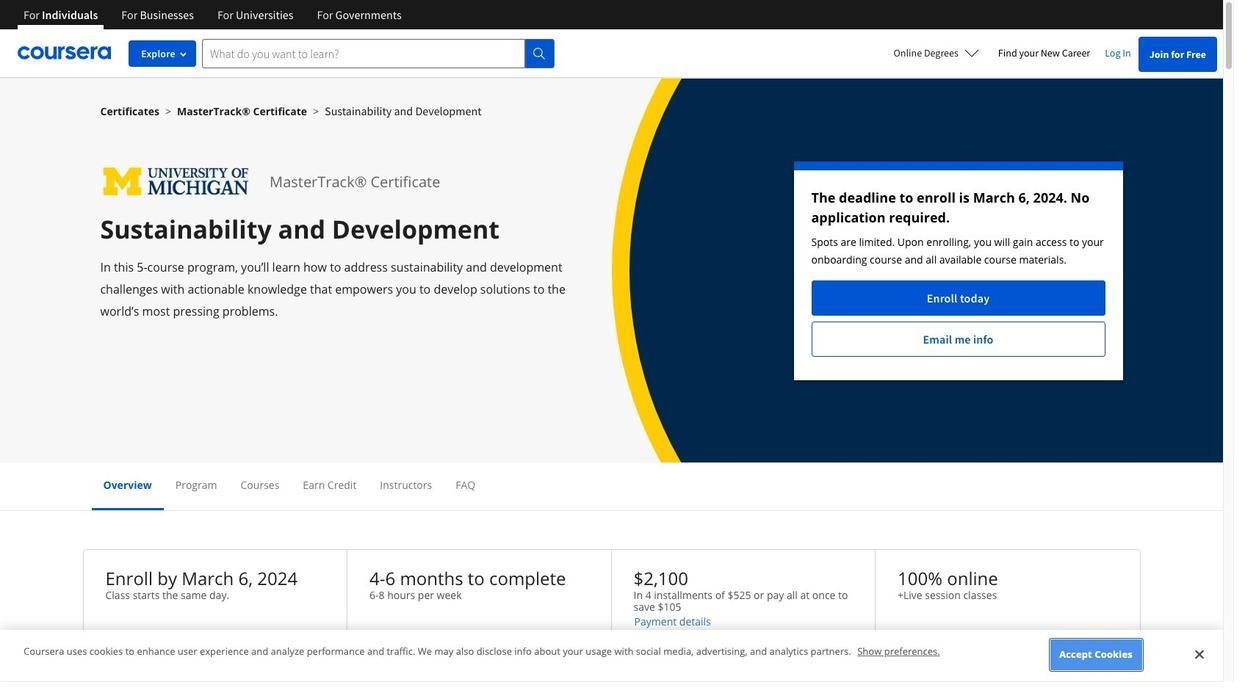 Task type: locate. For each thing, give the bounding box(es) containing it.
None search field
[[202, 39, 555, 68]]

banner navigation
[[12, 0, 413, 40]]

status
[[794, 162, 1123, 381]]



Task type: describe. For each thing, give the bounding box(es) containing it.
university of michigan image
[[100, 162, 252, 202]]

coursera image
[[18, 41, 111, 65]]

What do you want to learn? text field
[[202, 39, 525, 68]]

certificate menu element
[[91, 463, 1132, 511]]

privacy alert dialog
[[0, 631, 1223, 683]]



Task type: vqa. For each thing, say whether or not it's contained in the screenshot.
University of Michigan image
yes



